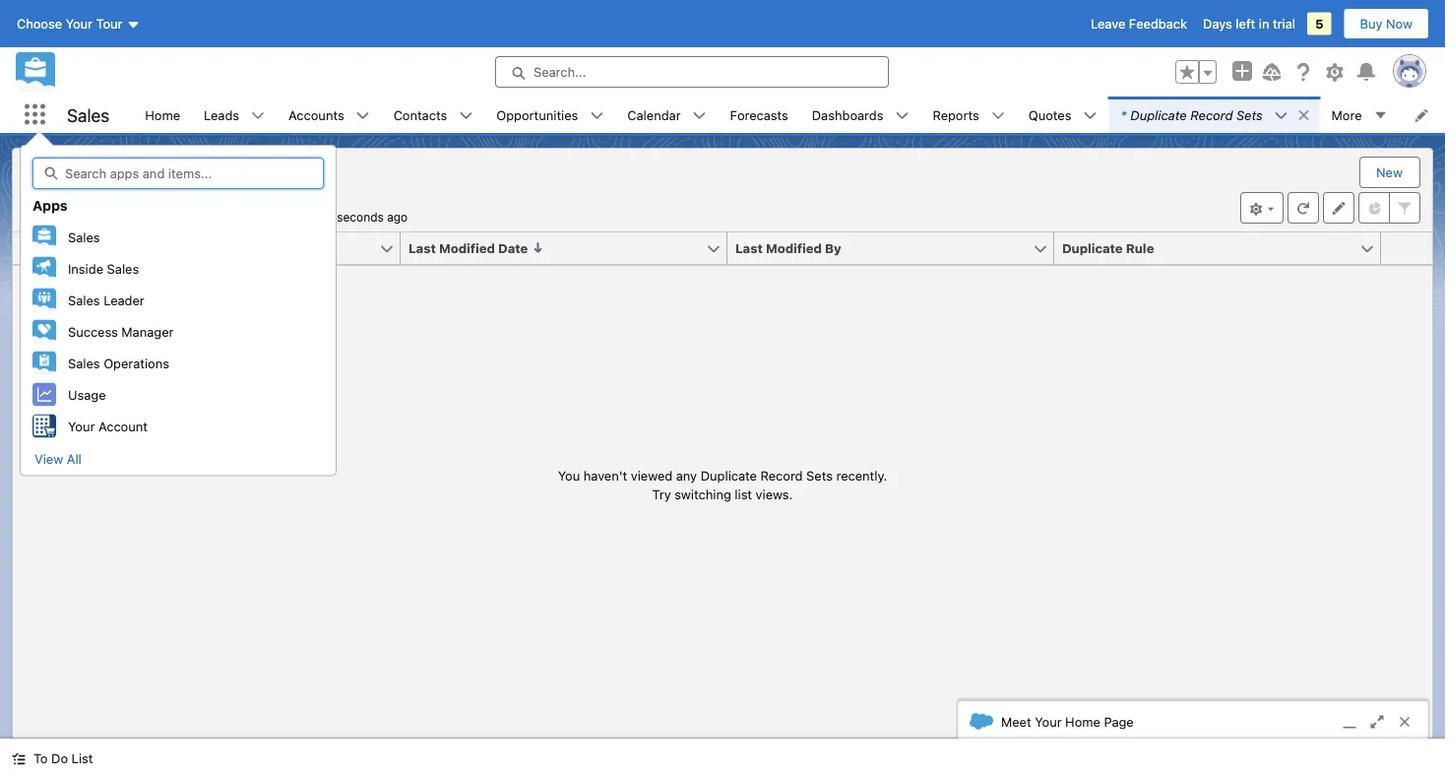 Task type: vqa. For each thing, say whether or not it's contained in the screenshot.
the "* Duplicate Record Sets"
yes



Task type: describe. For each thing, give the bounding box(es) containing it.
do
[[51, 751, 68, 766]]

success manager
[[68, 324, 174, 339]]

action image
[[1382, 232, 1433, 264]]

1 • from the left
[[69, 210, 75, 224]]

buy now
[[1361, 16, 1413, 31]]

view all
[[34, 451, 82, 466]]

forecasts link
[[719, 97, 800, 133]]

duplicate inside you haven't viewed any duplicate record sets recently. try switching list views.
[[701, 468, 757, 483]]

list item containing *
[[1109, 97, 1320, 133]]

apps list box
[[21, 221, 336, 442]]

reports list item
[[921, 97, 1017, 133]]

last modified date
[[409, 241, 528, 256]]

dashboards link
[[800, 97, 896, 133]]

seconds
[[337, 210, 384, 224]]

accounts list item
[[277, 97, 382, 133]]

sales down "sorted"
[[68, 229, 100, 244]]

view
[[34, 451, 63, 466]]

sales operations
[[68, 355, 169, 370]]

leave feedback link
[[1091, 16, 1188, 31]]

sets inside duplicate record sets recently viewed
[[174, 156, 200, 170]]

Search apps and items... search field
[[32, 158, 324, 189]]

days
[[1204, 16, 1233, 31]]

your account
[[68, 418, 148, 433]]

last modified date button
[[401, 232, 706, 264]]

text default image for contacts
[[459, 109, 473, 123]]

accounts link
[[277, 97, 356, 133]]

buy now button
[[1344, 8, 1430, 39]]

duplicate rule element
[[1055, 232, 1394, 265]]

operations
[[104, 355, 169, 370]]

opportunities
[[497, 107, 578, 122]]

duplicate rule button
[[1055, 232, 1360, 264]]

your for meet
[[1035, 714, 1062, 729]]

your account link
[[21, 410, 336, 442]]

leads list item
[[192, 97, 277, 133]]

text default image inside more dropdown button
[[1374, 108, 1388, 122]]

last for last modified date
[[409, 241, 436, 256]]

sales down inside
[[68, 292, 100, 307]]

1 vertical spatial home
[[1066, 714, 1101, 729]]

0 horizontal spatial modified
[[162, 210, 211, 224]]

days left in trial
[[1204, 16, 1296, 31]]

sorted
[[78, 210, 115, 224]]

dashboards list item
[[800, 97, 921, 133]]

*
[[1121, 107, 1127, 122]]

0 horizontal spatial date
[[214, 210, 240, 224]]

leads link
[[192, 97, 251, 133]]

record inside duplicate record sets recently viewed
[[128, 156, 170, 170]]

sales link
[[21, 221, 336, 253]]

contacts link
[[382, 97, 459, 133]]

inside sales link
[[21, 253, 336, 284]]

success
[[68, 324, 118, 339]]

leader
[[104, 292, 145, 307]]

recently viewed status
[[25, 210, 253, 224]]

sales up usage in the left of the page
[[68, 355, 100, 370]]

meet
[[1002, 714, 1032, 729]]

item number element
[[13, 232, 72, 265]]

reports link
[[921, 97, 992, 133]]

apps
[[32, 197, 68, 213]]

last modified by element
[[728, 232, 1067, 265]]

switching
[[675, 487, 732, 502]]

text default image inside to do list 'button'
[[12, 752, 26, 766]]

try
[[653, 487, 671, 502]]

quotes
[[1029, 107, 1072, 122]]

dashboards
[[812, 107, 884, 122]]

recently
[[68, 170, 142, 191]]

text default image for leads
[[251, 109, 265, 123]]

to do list
[[33, 751, 93, 766]]

forecasts
[[730, 107, 789, 122]]

record inside button
[[144, 241, 189, 256]]

text default image for *
[[1275, 109, 1289, 123]]

quotes link
[[1017, 97, 1084, 133]]

few
[[314, 210, 334, 224]]

set
[[192, 241, 213, 256]]

haven't
[[584, 468, 628, 483]]

text default image left the more
[[1298, 108, 1311, 122]]

by
[[119, 210, 132, 224]]

0
[[25, 210, 32, 224]]

to
[[33, 751, 48, 766]]

feedback
[[1130, 16, 1188, 31]]

buy
[[1361, 16, 1383, 31]]

sets inside you haven't viewed any duplicate record sets recently. try switching list views.
[[807, 468, 833, 483]]

more button
[[1320, 97, 1400, 133]]

viewed
[[146, 170, 209, 191]]

recently.
[[837, 468, 888, 483]]

ago
[[387, 210, 408, 224]]

calendar link
[[616, 97, 693, 133]]

action element
[[1382, 232, 1433, 265]]

leave
[[1091, 16, 1126, 31]]

usage link
[[21, 379, 336, 410]]

all
[[67, 451, 82, 466]]

rule
[[1127, 241, 1155, 256]]

duplicate record set name
[[80, 241, 253, 256]]

quotes list item
[[1017, 97, 1109, 133]]



Task type: locate. For each thing, give the bounding box(es) containing it.
by
[[825, 241, 842, 256]]

text default image left the more
[[1275, 109, 1289, 123]]

modified inside "element"
[[766, 241, 822, 256]]

views.
[[756, 487, 793, 502]]

reports
[[933, 107, 980, 122]]

5
[[1316, 16, 1324, 31]]

text default image left the meet
[[970, 710, 994, 733]]

tour
[[96, 16, 123, 31]]

text default image for dashboards
[[896, 109, 909, 123]]

group
[[1176, 60, 1217, 84]]

text default image left *
[[1084, 109, 1098, 123]]

last inside 'element'
[[409, 241, 436, 256]]

• right items
[[69, 210, 75, 224]]

list
[[72, 751, 93, 766]]

your inside choose your tour dropdown button
[[66, 16, 93, 31]]

1 horizontal spatial •
[[244, 210, 249, 224]]

text default image right leads at the left of the page
[[251, 109, 265, 123]]

2 horizontal spatial modified
[[766, 241, 822, 256]]

item number image
[[13, 232, 72, 264]]

text default image for opportunities
[[590, 109, 604, 123]]

home
[[145, 107, 180, 122], [1066, 714, 1101, 729]]

duplicate up inside sales
[[80, 241, 140, 256]]

recently viewed|duplicate record sets|list view element
[[12, 148, 1434, 739]]

duplicate left rule
[[1063, 241, 1123, 256]]

any
[[676, 468, 697, 483]]

usage
[[68, 387, 106, 402]]

record up views.
[[761, 468, 803, 483]]

you
[[558, 468, 580, 483]]

text default image inside the dashboards list item
[[896, 109, 909, 123]]

leave feedback
[[1091, 16, 1188, 31]]

0 vertical spatial date
[[214, 210, 240, 224]]

1 vertical spatial your
[[68, 418, 95, 433]]

duplicate record set name element
[[72, 232, 413, 265]]

text default image
[[1374, 108, 1388, 122], [459, 109, 473, 123], [590, 109, 604, 123], [896, 109, 909, 123], [1275, 109, 1289, 123], [970, 710, 994, 733]]

items
[[35, 210, 66, 224]]

sales leader
[[68, 292, 145, 307]]

name
[[217, 241, 253, 256]]

sets
[[1237, 107, 1263, 122], [174, 156, 200, 170], [807, 468, 833, 483]]

sales
[[67, 104, 110, 125], [68, 229, 100, 244], [107, 261, 139, 276], [68, 292, 100, 307], [68, 355, 100, 370]]

home link
[[133, 97, 192, 133]]

contacts
[[394, 107, 447, 122]]

text default image inside quotes list item
[[1084, 109, 1098, 123]]

text default image right accounts
[[356, 109, 370, 123]]

duplicate for duplicate rule
[[1063, 241, 1123, 256]]

sales operations link
[[21, 347, 336, 379]]

modified
[[162, 210, 211, 224], [439, 241, 495, 256], [766, 241, 822, 256]]

choose
[[17, 16, 62, 31]]

sets left recently.
[[807, 468, 833, 483]]

0 horizontal spatial last
[[135, 210, 159, 224]]

new button
[[1361, 158, 1419, 187]]

text default image right reports
[[992, 109, 1005, 123]]

last modified by
[[736, 241, 842, 256]]

manager
[[121, 324, 174, 339]]

text default image
[[1298, 108, 1311, 122], [251, 109, 265, 123], [356, 109, 370, 123], [693, 109, 707, 123], [992, 109, 1005, 123], [1084, 109, 1098, 123], [12, 752, 26, 766]]

text default image inside calendar list item
[[693, 109, 707, 123]]

text default image down search... button
[[693, 109, 707, 123]]

your inside your account link
[[68, 418, 95, 433]]

left
[[1236, 16, 1256, 31]]

1 horizontal spatial date
[[498, 241, 528, 256]]

your left tour on the left top of the page
[[66, 16, 93, 31]]

duplicate inside list
[[1131, 107, 1187, 122]]

2 vertical spatial sets
[[807, 468, 833, 483]]

text default image left the calendar link
[[590, 109, 604, 123]]

choose your tour
[[17, 16, 123, 31]]

1 vertical spatial date
[[498, 241, 528, 256]]

your down usage in the left of the page
[[68, 418, 95, 433]]

sales leader link
[[21, 284, 336, 316]]

new
[[1377, 165, 1403, 180]]

duplicate for duplicate record sets recently viewed
[[68, 156, 124, 170]]

text default image inside accounts list item
[[356, 109, 370, 123]]

a
[[304, 210, 310, 224]]

calendar list item
[[616, 97, 719, 133]]

* duplicate record sets
[[1121, 107, 1263, 122]]

inside
[[68, 261, 103, 276]]

0 vertical spatial home
[[145, 107, 180, 122]]

success manager link
[[21, 316, 336, 347]]

contacts list item
[[382, 97, 485, 133]]

text default image inside reports list item
[[992, 109, 1005, 123]]

to do list button
[[0, 739, 105, 778]]

sets down 'days left in trial'
[[1237, 107, 1263, 122]]

modified for last modified date
[[439, 241, 495, 256]]

sets inside list item
[[1237, 107, 1263, 122]]

trial
[[1273, 16, 1296, 31]]

modified inside 'element'
[[439, 241, 495, 256]]

duplicate inside duplicate record sets recently viewed
[[68, 156, 124, 170]]

2 horizontal spatial sets
[[1237, 107, 1263, 122]]

modified for last modified by
[[766, 241, 822, 256]]

record down home link
[[128, 156, 170, 170]]

2 vertical spatial your
[[1035, 714, 1062, 729]]

duplicate for duplicate record set name
[[80, 241, 140, 256]]

text default image for calendar
[[693, 109, 707, 123]]

last for last modified by
[[736, 241, 763, 256]]

status
[[558, 466, 888, 504]]

your for choose
[[66, 16, 93, 31]]

•
[[69, 210, 75, 224], [244, 210, 249, 224]]

duplicate rule
[[1063, 241, 1155, 256]]

date inside button
[[498, 241, 528, 256]]

last modified by button
[[728, 232, 1033, 264]]

2 • from the left
[[244, 210, 249, 224]]

status inside the recently viewed|duplicate record sets|list view element
[[558, 466, 888, 504]]

duplicate up "sorted"
[[68, 156, 124, 170]]

0 horizontal spatial •
[[69, 210, 75, 224]]

1 vertical spatial sets
[[174, 156, 200, 170]]

you haven't viewed any duplicate record sets recently. try switching list views.
[[558, 468, 888, 502]]

opportunities list item
[[485, 97, 616, 133]]

1 horizontal spatial modified
[[439, 241, 495, 256]]

2 horizontal spatial last
[[736, 241, 763, 256]]

0 vertical spatial sets
[[1237, 107, 1263, 122]]

record inside you haven't viewed any duplicate record sets recently. try switching list views.
[[761, 468, 803, 483]]

sales up leader
[[107, 261, 139, 276]]

record right *
[[1191, 107, 1233, 122]]

duplicate right *
[[1131, 107, 1187, 122]]

1 horizontal spatial sets
[[807, 468, 833, 483]]

list item
[[1109, 97, 1320, 133]]

text default image for quotes
[[1084, 109, 1098, 123]]

0 horizontal spatial sets
[[174, 156, 200, 170]]

duplicate record sets recently viewed
[[68, 156, 209, 191]]

last
[[135, 210, 159, 224], [409, 241, 436, 256], [736, 241, 763, 256]]

text default image left the "reports" link
[[896, 109, 909, 123]]

list containing home
[[133, 97, 1446, 133]]

search... button
[[495, 56, 889, 88]]

meet your home page
[[1002, 714, 1134, 729]]

in
[[1259, 16, 1270, 31]]

viewed
[[631, 468, 673, 483]]

duplicate up "list"
[[701, 468, 757, 483]]

status containing you haven't viewed any duplicate record sets recently.
[[558, 466, 888, 504]]

sets down home link
[[174, 156, 200, 170]]

text default image right the more
[[1374, 108, 1388, 122]]

record left set on the left top of page
[[144, 241, 189, 256]]

0 horizontal spatial home
[[145, 107, 180, 122]]

list
[[133, 97, 1446, 133]]

leads
[[204, 107, 239, 122]]

text default image left to
[[12, 752, 26, 766]]

accounts
[[289, 107, 344, 122]]

• left updated
[[244, 210, 249, 224]]

your right the meet
[[1035, 714, 1062, 729]]

text default image for reports
[[992, 109, 1005, 123]]

sales up the recently
[[67, 104, 110, 125]]

last inside "element"
[[736, 241, 763, 256]]

view all button
[[33, 443, 83, 474]]

home left leads link
[[145, 107, 180, 122]]

text default image inside contacts list item
[[459, 109, 473, 123]]

now
[[1387, 16, 1413, 31]]

text default image for accounts
[[356, 109, 370, 123]]

1 horizontal spatial last
[[409, 241, 436, 256]]

text default image right contacts
[[459, 109, 473, 123]]

text default image inside the opportunities list item
[[590, 109, 604, 123]]

0 items • sorted by last modified date • updated a few seconds ago
[[25, 210, 408, 224]]

text default image inside leads list item
[[251, 109, 265, 123]]

inside sales
[[68, 261, 139, 276]]

1 horizontal spatial home
[[1066, 714, 1101, 729]]

home inside list
[[145, 107, 180, 122]]

search...
[[534, 65, 586, 79]]

opportunities link
[[485, 97, 590, 133]]

record
[[1191, 107, 1233, 122], [128, 156, 170, 170], [144, 241, 189, 256], [761, 468, 803, 483]]

list
[[735, 487, 752, 502]]

more
[[1332, 107, 1363, 122]]

updated
[[253, 210, 301, 224]]

last modified date element
[[401, 232, 740, 265]]

duplicate
[[1131, 107, 1187, 122], [68, 156, 124, 170], [80, 241, 140, 256], [1063, 241, 1123, 256], [701, 468, 757, 483]]

home left page
[[1066, 714, 1101, 729]]

page
[[1104, 714, 1134, 729]]

0 vertical spatial your
[[66, 16, 93, 31]]



